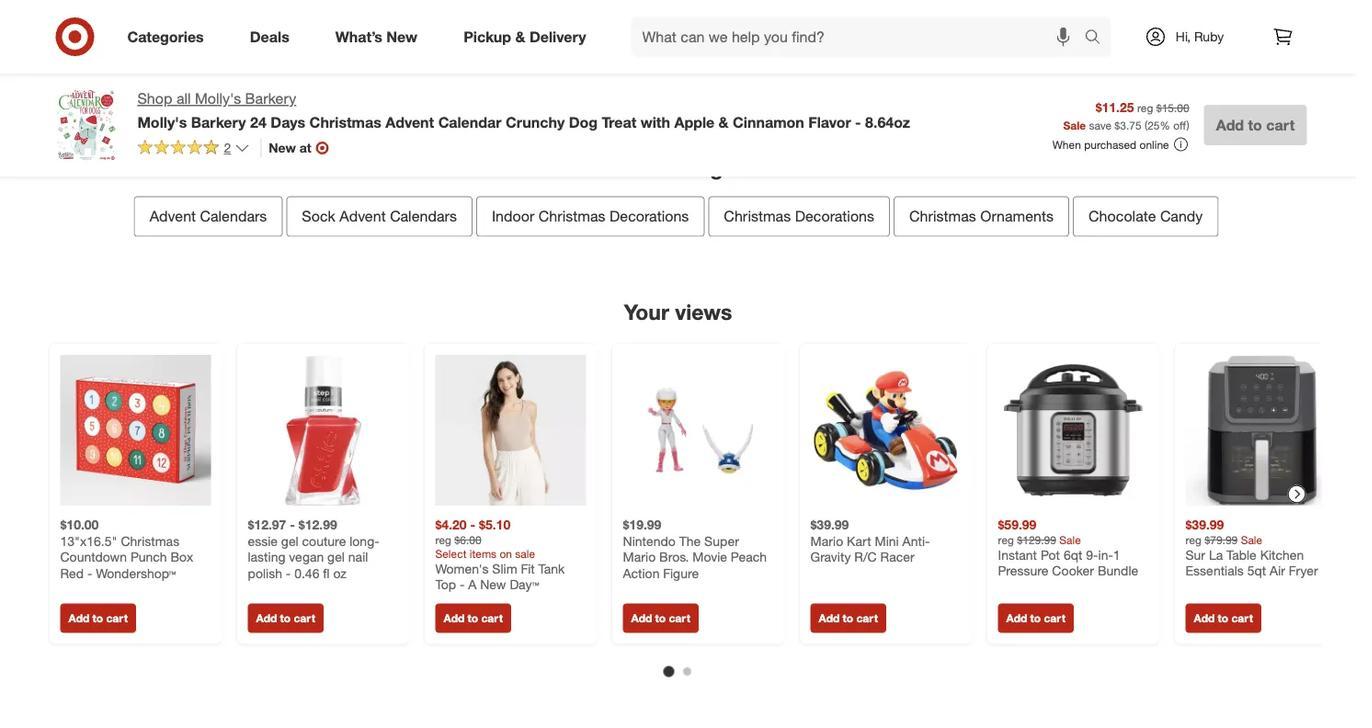 Task type: vqa. For each thing, say whether or not it's contained in the screenshot.


Task type: locate. For each thing, give the bounding box(es) containing it.
reg inside the $39.99 reg $79.99 sale sur la table kitchen essentials 5qt air fryer
[[1186, 534, 1202, 547]]

add to cart for $59.99 reg $129.99 sale instant pot 6qt 9-in-1 pressure cooker bundle
[[1007, 612, 1066, 626]]

what's new link
[[320, 17, 441, 57]]

christmas right indoor
[[539, 208, 606, 226]]

$5.10
[[479, 517, 511, 534]]

subtotal: $30.74 (4 items)
[[500, 29, 699, 50]]

add to cart for $10.00 13"x16.5" christmas countdown punch box red - wondershop™
[[69, 612, 128, 626]]

sale left '9-'
[[1060, 534, 1081, 547]]

add to cart button for $4.20 - $5.10 reg $6.00 select items on sale women's slim fit tank top - a new day™
[[435, 604, 511, 634]]

calendars down '2'
[[200, 208, 267, 226]]

$10.00
[[60, 517, 99, 534]]

vegan
[[289, 550, 324, 566]]

to down gravity
[[843, 612, 854, 626]]

countdown
[[60, 550, 127, 566]]

1 vertical spatial all
[[176, 90, 191, 108]]

gel
[[281, 534, 299, 550], [328, 550, 345, 566]]

deals link
[[234, 17, 312, 57]]

long-
[[350, 534, 380, 550]]

wondershop™
[[96, 566, 176, 582]]

2 decorations from the left
[[795, 208, 875, 226]]

top
[[435, 577, 456, 593]]

christmas ornaments
[[910, 208, 1054, 226]]

essie gel couture long-lasting vegan gel nail polish - 0.46 fl oz image
[[248, 356, 399, 506]]

hi,
[[1176, 29, 1191, 45]]

instant
[[998, 547, 1037, 563]]

gel right the essie at bottom
[[281, 534, 299, 550]]

christmas up "at"
[[310, 113, 381, 131]]

1
[[1114, 547, 1121, 563]]

advent inside advent calendars "link"
[[150, 208, 196, 226]]

2 horizontal spatial new
[[480, 577, 506, 593]]

0 horizontal spatial $39.99
[[811, 517, 849, 534]]

add to cart down essentials
[[1194, 612, 1253, 626]]

add left 4
[[733, 30, 761, 48]]

christmas up wondershop™
[[121, 534, 179, 550]]

add to cart button for $59.99 reg $129.99 sale instant pot 6qt 9-in-1 pressure cooker bundle
[[998, 604, 1074, 634]]

women's
[[435, 561, 489, 577]]

views
[[675, 300, 732, 325]]

mario left "kart"
[[811, 534, 844, 550]]

add to cart down a
[[444, 612, 503, 626]]

1 horizontal spatial mario
[[811, 534, 844, 550]]

1 horizontal spatial new
[[387, 28, 418, 46]]

0 horizontal spatial all
[[176, 90, 191, 108]]

add to cart button down a
[[435, 604, 511, 634]]

- right $4.20
[[470, 517, 476, 534]]

mini
[[875, 534, 899, 550]]

cart for $19.99 nintendo the super mario bros. movie peach action figure
[[669, 612, 691, 626]]

off
[[1174, 118, 1187, 132]]

advent right sock
[[340, 208, 386, 226]]

nail
[[348, 550, 368, 566]]

deals
[[250, 28, 289, 46]]

add to cart down red
[[69, 612, 128, 626]]

bros.
[[660, 550, 689, 566]]

- right flavor at the right
[[855, 113, 861, 131]]

8.64oz
[[866, 113, 911, 131]]

2 vertical spatial new
[[480, 577, 506, 593]]

& right pickup
[[516, 28, 526, 46]]

add
[[733, 30, 761, 48], [1217, 116, 1244, 134], [69, 612, 89, 626], [256, 612, 277, 626], [444, 612, 465, 626], [631, 612, 652, 626], [819, 612, 840, 626], [1007, 612, 1028, 626], [1194, 612, 1215, 626]]

add to cart button right )
[[1205, 105, 1307, 145]]

categories link
[[112, 17, 227, 57]]

molly's up '2'
[[195, 90, 241, 108]]

- inside $10.00 13"x16.5" christmas countdown punch box red - wondershop™
[[87, 566, 92, 582]]

2 $39.99 from the left
[[1186, 517, 1225, 534]]

reg inside $59.99 reg $129.99 sale instant pot 6qt 9-in-1 pressure cooker bundle
[[998, 534, 1014, 547]]

calendars inside "link"
[[200, 208, 267, 226]]

1 vertical spatial new
[[269, 140, 296, 156]]

add down essentials
[[1194, 612, 1215, 626]]

molly's down shop
[[137, 113, 187, 131]]

to for $4.20 - $5.10 reg $6.00 select items on sale women's slim fit tank top - a new day™
[[468, 612, 478, 626]]

to inside add all 4 to cart button
[[798, 30, 812, 48]]

add to cart button down red
[[60, 604, 136, 634]]

reg left $6.00 in the bottom of the page
[[435, 534, 452, 547]]

$39.99 inside $39.99 mario kart mini anti- gravity r/c racer
[[811, 517, 849, 534]]

add to cart button
[[1205, 105, 1307, 145], [60, 604, 136, 634], [248, 604, 324, 634], [435, 604, 511, 634], [623, 604, 699, 634], [811, 604, 886, 634], [998, 604, 1074, 634], [1186, 604, 1262, 634]]

sale inside $11.25 reg $15.00 sale save $ 3.75 ( 25 % off )
[[1064, 118, 1086, 132]]

reg up (
[[1138, 101, 1154, 115]]

to down essentials
[[1218, 612, 1229, 626]]

christmas decorations link
[[709, 197, 890, 237]]

add to cart down action
[[631, 612, 691, 626]]

add down polish on the bottom of the page
[[256, 612, 277, 626]]

box
[[171, 550, 193, 566]]

cart for $4.20 - $5.10 reg $6.00 select items on sale women's slim fit tank top - a new day™
[[481, 612, 503, 626]]

reg
[[1138, 101, 1154, 115], [435, 534, 452, 547], [998, 534, 1014, 547], [1186, 534, 1202, 547]]

barkery up 24
[[245, 90, 296, 108]]

kitchen
[[1261, 547, 1305, 563]]

1 $39.99 from the left
[[811, 517, 849, 534]]

What can we help you find? suggestions appear below search field
[[631, 17, 1089, 57]]

search button
[[1077, 17, 1121, 61]]

candy
[[1161, 208, 1203, 226]]

add down the top
[[444, 612, 465, 626]]

add to cart down r/c
[[819, 612, 878, 626]]

related
[[583, 156, 661, 181]]

- right red
[[87, 566, 92, 582]]

new right a
[[480, 577, 506, 593]]

to right 4
[[798, 30, 812, 48]]

women's slim fit tank top - a new day™ image
[[435, 356, 586, 506]]

pot
[[1041, 547, 1060, 563]]

to down polish on the bottom of the page
[[280, 612, 291, 626]]

add to cart button down essentials
[[1186, 604, 1262, 634]]

christmas
[[310, 113, 381, 131], [539, 208, 606, 226], [724, 208, 791, 226], [910, 208, 977, 226], [121, 534, 179, 550]]

1 horizontal spatial $39.99
[[1186, 517, 1225, 534]]

(4
[[632, 29, 647, 50]]

indoor christmas decorations link
[[476, 197, 705, 237]]

1 horizontal spatial decorations
[[795, 208, 875, 226]]

to down a
[[468, 612, 478, 626]]

sale right $79.99
[[1241, 534, 1263, 547]]

add inside button
[[733, 30, 761, 48]]

add for $39.99 mario kart mini anti- gravity r/c racer
[[819, 612, 840, 626]]

hi, ruby
[[1176, 29, 1224, 45]]

2 link
[[137, 139, 250, 160]]

0 horizontal spatial decorations
[[610, 208, 689, 226]]

add to cart button down the pressure on the bottom
[[998, 604, 1074, 634]]

sale up "when"
[[1064, 118, 1086, 132]]

0 horizontal spatial molly's
[[137, 113, 187, 131]]

figure
[[663, 566, 699, 582]]

- left 0.46
[[286, 566, 291, 582]]

1 decorations from the left
[[610, 208, 689, 226]]

all left 4
[[765, 30, 781, 48]]

cart inside button
[[816, 30, 845, 48]]

add down action
[[631, 612, 652, 626]]

reg for $59.99
[[998, 534, 1014, 547]]

add to cart down polish on the bottom of the page
[[256, 612, 315, 626]]

reg left $129.99
[[998, 534, 1014, 547]]

0 horizontal spatial mario
[[623, 550, 656, 566]]

1 vertical spatial barkery
[[191, 113, 246, 131]]

3.75
[[1120, 118, 1142, 132]]

$129.99
[[1018, 534, 1057, 547]]

0 vertical spatial &
[[516, 28, 526, 46]]

apple
[[675, 113, 715, 131]]

$39.99 up gravity
[[811, 517, 849, 534]]

to for $12.97 - $12.99 essie gel couture long- lasting vegan gel nail polish - 0.46 fl oz
[[280, 612, 291, 626]]

advent inside 'shop all molly's barkery molly's barkery 24 days christmas advent calendar crunchy dog treat with apple & cinnamon flavor - 8.64oz'
[[386, 113, 434, 131]]

$12.99
[[299, 517, 337, 534]]

new
[[387, 28, 418, 46], [269, 140, 296, 156], [480, 577, 506, 593]]

gel left nail
[[328, 550, 345, 566]]

add all 4 to cart
[[733, 30, 845, 48]]

add to cart right )
[[1217, 116, 1295, 134]]

molly's
[[195, 90, 241, 108], [137, 113, 187, 131]]

cart for $39.99 mario kart mini anti- gravity r/c racer
[[857, 612, 878, 626]]

calendars left indoor
[[390, 208, 457, 226]]

search
[[1077, 29, 1121, 47]]

what's
[[335, 28, 383, 46]]

all right shop
[[176, 90, 191, 108]]

fryer
[[1289, 563, 1319, 580]]

sale inside the $39.99 reg $79.99 sale sur la table kitchen essentials 5qt air fryer
[[1241, 534, 1263, 547]]

cart for $10.00 13"x16.5" christmas countdown punch box red - wondershop™
[[106, 612, 128, 626]]

indoor christmas decorations
[[492, 208, 689, 226]]

0 horizontal spatial &
[[516, 28, 526, 46]]

1 horizontal spatial molly's
[[195, 90, 241, 108]]

cooker
[[1053, 563, 1095, 580]]

1 horizontal spatial all
[[765, 30, 781, 48]]

- inside 'shop all molly's barkery molly's barkery 24 days christmas advent calendar crunchy dog treat with apple & cinnamon flavor - 8.64oz'
[[855, 113, 861, 131]]

new left "at"
[[269, 140, 296, 156]]

christmas inside christmas ornaments link
[[910, 208, 977, 226]]

decorations inside indoor christmas decorations link
[[610, 208, 689, 226]]

new right what's
[[387, 28, 418, 46]]

slim
[[492, 561, 517, 577]]

movie
[[693, 550, 727, 566]]

christmas down categories on the top
[[724, 208, 791, 226]]

chocolate candy link
[[1073, 197, 1219, 237]]

0 horizontal spatial new
[[269, 140, 296, 156]]

christmas ornaments link
[[894, 197, 1070, 237]]

pickup & delivery link
[[448, 17, 609, 57]]

add for $59.99 reg $129.99 sale instant pot 6qt 9-in-1 pressure cooker bundle
[[1007, 612, 1028, 626]]

mario down the $19.99
[[623, 550, 656, 566]]

pickup & delivery
[[464, 28, 586, 46]]

decorations
[[610, 208, 689, 226], [795, 208, 875, 226]]

add to cart down the pressure on the bottom
[[1007, 612, 1066, 626]]

indoor
[[492, 208, 535, 226]]

to down action
[[655, 612, 666, 626]]

sale for 6qt
[[1060, 534, 1081, 547]]

all inside button
[[765, 30, 781, 48]]

to for $39.99 reg $79.99 sale sur la table kitchen essentials 5qt air fryer
[[1218, 612, 1229, 626]]

decorations inside christmas decorations 'link'
[[795, 208, 875, 226]]

peach
[[731, 550, 767, 566]]

add down gravity
[[819, 612, 840, 626]]

add to cart button down polish on the bottom of the page
[[248, 604, 324, 634]]

advent calendars
[[150, 208, 267, 226]]

0 horizontal spatial calendars
[[200, 208, 267, 226]]

advent left calendar
[[386, 113, 434, 131]]

$12.97 - $12.99 essie gel couture long- lasting vegan gel nail polish - 0.46 fl oz
[[248, 517, 380, 582]]

$79.99
[[1205, 534, 1238, 547]]

0 horizontal spatial gel
[[281, 534, 299, 550]]

reg inside $4.20 - $5.10 reg $6.00 select items on sale women's slim fit tank top - a new day™
[[435, 534, 452, 547]]

1 calendars from the left
[[200, 208, 267, 226]]

tank
[[539, 561, 565, 577]]

add down red
[[69, 612, 89, 626]]

advent down 2 link
[[150, 208, 196, 226]]

1 horizontal spatial &
[[719, 113, 729, 131]]

$39.99 up the sur
[[1186, 517, 1225, 534]]

$59.99
[[998, 517, 1037, 534]]

to down the pressure on the bottom
[[1031, 612, 1041, 626]]

add to cart button down action
[[623, 604, 699, 634]]

what's new
[[335, 28, 418, 46]]

sur
[[1186, 547, 1206, 563]]

on
[[500, 547, 512, 561]]

in-
[[1099, 547, 1114, 563]]

reg left la
[[1186, 534, 1202, 547]]

to
[[798, 30, 812, 48], [1249, 116, 1263, 134], [93, 612, 103, 626], [280, 612, 291, 626], [468, 612, 478, 626], [655, 612, 666, 626], [843, 612, 854, 626], [1031, 612, 1041, 626], [1218, 612, 1229, 626]]

4
[[785, 30, 794, 48]]

sale inside $59.99 reg $129.99 sale instant pot 6qt 9-in-1 pressure cooker bundle
[[1060, 534, 1081, 547]]

christmas inside $10.00 13"x16.5" christmas countdown punch box red - wondershop™
[[121, 534, 179, 550]]

add to cart button for $12.97 - $12.99 essie gel couture long- lasting vegan gel nail polish - 0.46 fl oz
[[248, 604, 324, 634]]

racer
[[881, 550, 915, 566]]

add for $4.20 - $5.10 reg $6.00 select items on sale women's slim fit tank top - a new day™
[[444, 612, 465, 626]]

to right )
[[1249, 116, 1263, 134]]

& right 'apple'
[[719, 113, 729, 131]]

$6.00
[[455, 534, 482, 547]]

add for $10.00 13"x16.5" christmas countdown punch box red - wondershop™
[[69, 612, 89, 626]]

add to cart for $12.97 - $12.99 essie gel couture long- lasting vegan gel nail polish - 0.46 fl oz
[[256, 612, 315, 626]]

1 horizontal spatial calendars
[[390, 208, 457, 226]]

cinnamon
[[733, 113, 804, 131]]

all inside 'shop all molly's barkery molly's barkery 24 days christmas advent calendar crunchy dog treat with apple & cinnamon flavor - 8.64oz'
[[176, 90, 191, 108]]

to down wondershop™
[[93, 612, 103, 626]]

all
[[765, 30, 781, 48], [176, 90, 191, 108]]

to for $39.99 mario kart mini anti- gravity r/c racer
[[843, 612, 854, 626]]

sale for 3.75
[[1064, 118, 1086, 132]]

add down the pressure on the bottom
[[1007, 612, 1028, 626]]

$39.99 inside the $39.99 reg $79.99 sale sur la table kitchen essentials 5qt air fryer
[[1186, 517, 1225, 534]]

1 vertical spatial &
[[719, 113, 729, 131]]

barkery up '2'
[[191, 113, 246, 131]]

christmas left ornaments
[[910, 208, 977, 226]]

add to cart button down r/c
[[811, 604, 886, 634]]

add to cart button for $19.99 nintendo the super mario bros. movie peach action figure
[[623, 604, 699, 634]]

0 vertical spatial all
[[765, 30, 781, 48]]

reg inside $11.25 reg $15.00 sale save $ 3.75 ( 25 % off )
[[1138, 101, 1154, 115]]



Task type: describe. For each thing, give the bounding box(es) containing it.
action
[[623, 566, 660, 582]]

kart
[[847, 534, 872, 550]]

christmas inside christmas decorations 'link'
[[724, 208, 791, 226]]

when
[[1053, 138, 1081, 151]]

add for $39.99 reg $79.99 sale sur la table kitchen essentials 5qt air fryer
[[1194, 612, 1215, 626]]

treat
[[602, 113, 637, 131]]

nintendo the super mario bros. movie peach action figure image
[[623, 356, 774, 506]]

$4.20 - $5.10 reg $6.00 select items on sale women's slim fit tank top - a new day™
[[435, 517, 565, 593]]

your views
[[624, 300, 732, 325]]

0 vertical spatial barkery
[[245, 90, 296, 108]]

sock advent calendars link
[[286, 197, 473, 237]]

chocolate candy
[[1089, 208, 1203, 226]]

super
[[705, 534, 739, 550]]

gravity
[[811, 550, 851, 566]]

add to cart for $39.99 reg $79.99 sale sur la table kitchen essentials 5qt air fryer
[[1194, 612, 1253, 626]]

add for $12.97 - $12.99 essie gel couture long- lasting vegan gel nail polish - 0.46 fl oz
[[256, 612, 277, 626]]

punch
[[131, 550, 167, 566]]

flavor
[[809, 113, 851, 131]]

reg for $11.25
[[1138, 101, 1154, 115]]

air
[[1270, 563, 1286, 580]]

$39.99 mario kart mini anti- gravity r/c racer
[[811, 517, 930, 566]]

red
[[60, 566, 84, 582]]

shop
[[137, 90, 172, 108]]

add to cart for $39.99 mario kart mini anti- gravity r/c racer
[[819, 612, 878, 626]]

christmas decorations
[[724, 208, 875, 226]]

1 horizontal spatial gel
[[328, 550, 345, 566]]

- left $12.99
[[290, 517, 295, 534]]

sur la table kitchen essentials 5qt air fryer image
[[1186, 356, 1337, 506]]

$39.99 for mario
[[811, 517, 849, 534]]

categories
[[127, 28, 204, 46]]

add to cart button for $39.99 reg $79.99 sale sur la table kitchen essentials 5qt air fryer
[[1186, 604, 1262, 634]]

add to cart button for $39.99 mario kart mini anti- gravity r/c racer
[[811, 604, 886, 634]]

add to cart for $19.99 nintendo the super mario bros. movie peach action figure
[[631, 612, 691, 626]]

to for $59.99 reg $129.99 sale instant pot 6qt 9-in-1 pressure cooker bundle
[[1031, 612, 1041, 626]]

$
[[1115, 118, 1120, 132]]

advent calendars link
[[134, 197, 283, 237]]

add to cart for $4.20 - $5.10 reg $6.00 select items on sale women's slim fit tank top - a new day™
[[444, 612, 503, 626]]

related categories
[[583, 156, 773, 181]]

mario inside $19.99 nintendo the super mario bros. movie peach action figure
[[623, 550, 656, 566]]

christmas inside 'shop all molly's barkery molly's barkery 24 days christmas advent calendar crunchy dog treat with apple & cinnamon flavor - 8.64oz'
[[310, 113, 381, 131]]

$11.25 reg $15.00 sale save $ 3.75 ( 25 % off )
[[1064, 99, 1190, 132]]

items
[[470, 547, 497, 561]]

add for $19.99 nintendo the super mario bros. movie peach action figure
[[631, 612, 652, 626]]

reg for $39.99
[[1186, 534, 1202, 547]]

to for $10.00 13"x16.5" christmas countdown punch box red - wondershop™
[[93, 612, 103, 626]]

add to cart button for $10.00 13"x16.5" christmas countdown punch box red - wondershop™
[[60, 604, 136, 634]]

anti-
[[903, 534, 930, 550]]

christmas inside indoor christmas decorations link
[[539, 208, 606, 226]]

day™
[[510, 577, 539, 593]]

24
[[250, 113, 267, 131]]

couture
[[302, 534, 346, 550]]

sale
[[515, 547, 535, 561]]

table
[[1227, 547, 1257, 563]]

pressure
[[998, 563, 1049, 580]]

pickup
[[464, 28, 511, 46]]

& inside pickup & delivery link
[[516, 28, 526, 46]]

dog
[[569, 113, 598, 131]]

mario inside $39.99 mario kart mini anti- gravity r/c racer
[[811, 534, 844, 550]]

cart for $39.99 reg $79.99 sale sur la table kitchen essentials 5qt air fryer
[[1232, 612, 1253, 626]]

online
[[1140, 138, 1170, 151]]

all for add
[[765, 30, 781, 48]]

advent inside sock advent calendars link
[[340, 208, 386, 226]]

crunchy
[[506, 113, 565, 131]]

2 calendars from the left
[[390, 208, 457, 226]]

(
[[1145, 118, 1148, 132]]

cart for $59.99 reg $129.99 sale instant pot 6qt 9-in-1 pressure cooker bundle
[[1044, 612, 1066, 626]]

essie
[[248, 534, 278, 550]]

ornaments
[[981, 208, 1054, 226]]

chocolate
[[1089, 208, 1157, 226]]

polish
[[248, 566, 282, 582]]

new inside $4.20 - $5.10 reg $6.00 select items on sale women's slim fit tank top - a new day™
[[480, 577, 506, 593]]

add all 4 to cart button
[[721, 19, 857, 60]]

$39.99 reg $79.99 sale sur la table kitchen essentials 5qt air fryer
[[1186, 517, 1319, 580]]

$19.99 nintendo the super mario bros. movie peach action figure
[[623, 517, 767, 582]]

& inside 'shop all molly's barkery molly's barkery 24 days christmas advent calendar crunchy dog treat with apple & cinnamon flavor - 8.64oz'
[[719, 113, 729, 131]]

25
[[1148, 118, 1160, 132]]

days
[[271, 113, 306, 131]]

$15.00
[[1157, 101, 1190, 115]]

select
[[435, 547, 467, 561]]

$59.99 reg $129.99 sale instant pot 6qt 9-in-1 pressure cooker bundle
[[998, 517, 1139, 580]]

mario kart mini anti-gravity r/c racer image
[[811, 356, 962, 506]]

13"x16.5" christmas countdown punch box red - wondershop™ image
[[60, 356, 211, 506]]

- left a
[[460, 577, 465, 593]]

sock advent calendars
[[302, 208, 457, 226]]

instant pot 6qt 9-in-1 pressure cooker bundle image
[[998, 356, 1149, 506]]

$30.74
[[575, 29, 628, 50]]

add right )
[[1217, 116, 1244, 134]]

9-
[[1086, 547, 1099, 563]]

save
[[1089, 118, 1112, 132]]

2
[[224, 140, 231, 156]]

6qt
[[1064, 547, 1083, 563]]

oz
[[333, 566, 347, 582]]

bundle
[[1098, 563, 1139, 580]]

all for shop
[[176, 90, 191, 108]]

0 vertical spatial new
[[387, 28, 418, 46]]

0 vertical spatial molly's
[[195, 90, 241, 108]]

your
[[624, 300, 669, 325]]

13"x16.5"
[[60, 534, 117, 550]]

a
[[468, 577, 477, 593]]

sale for table
[[1241, 534, 1263, 547]]

image of molly's barkery 24 days christmas advent calendar crunchy dog treat with apple & cinnamon flavor - 8.64oz image
[[49, 88, 123, 162]]

new at
[[269, 140, 312, 156]]

$39.99 for reg
[[1186, 517, 1225, 534]]

at
[[300, 140, 312, 156]]

to for $19.99 nintendo the super mario bros. movie peach action figure
[[655, 612, 666, 626]]

items)
[[652, 29, 699, 50]]

)
[[1187, 118, 1190, 132]]

$19.99
[[623, 517, 662, 534]]

sock
[[302, 208, 336, 226]]

$10.00 13"x16.5" christmas countdown punch box red - wondershop™
[[60, 517, 193, 582]]

$11.25
[[1096, 99, 1135, 115]]

cart for $12.97 - $12.99 essie gel couture long- lasting vegan gel nail polish - 0.46 fl oz
[[294, 612, 315, 626]]

1 vertical spatial molly's
[[137, 113, 187, 131]]



